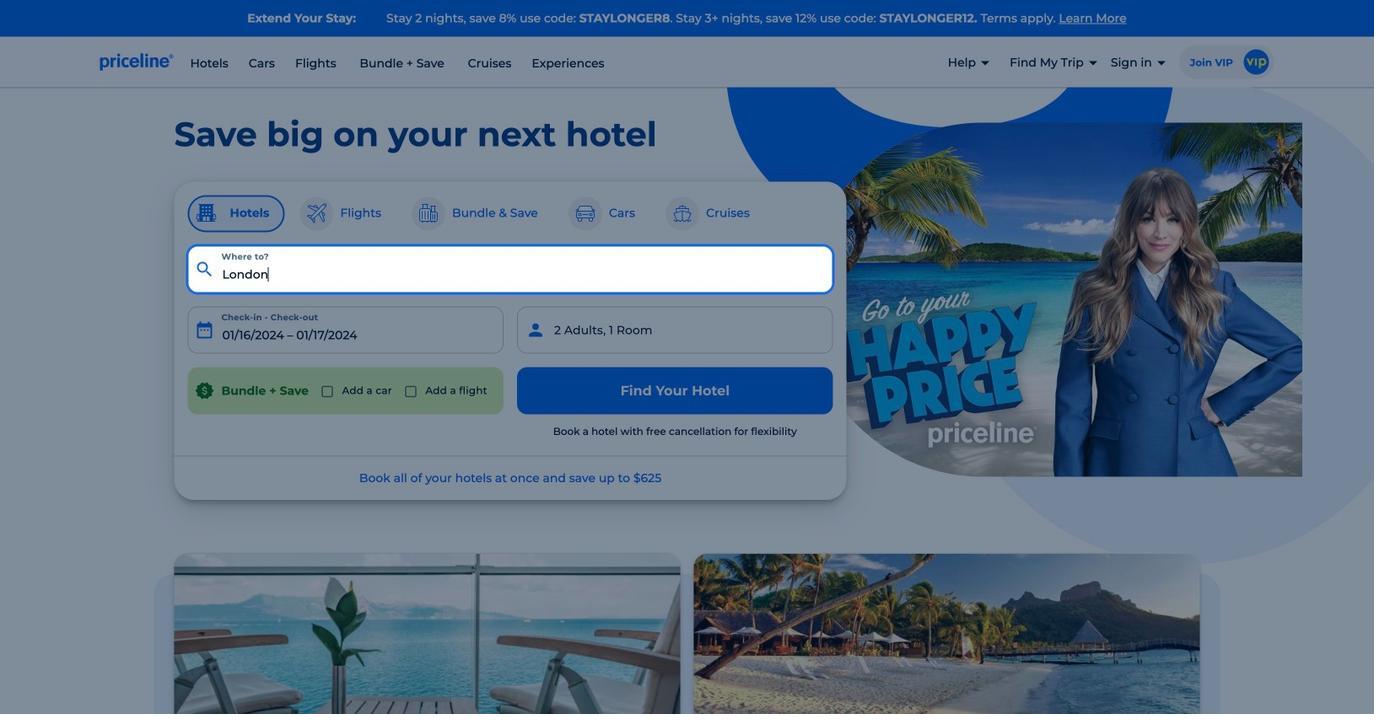 Task type: locate. For each thing, give the bounding box(es) containing it.
None field
[[188, 246, 833, 293]]

vip badge icon image
[[1244, 49, 1269, 75]]

Check-in - Check-out field
[[188, 307, 504, 354]]



Task type: describe. For each thing, give the bounding box(es) containing it.
types of travel tab list
[[188, 195, 833, 232]]

priceline.com home image
[[100, 53, 173, 71]]

Where to? field
[[188, 246, 833, 293]]

traveler selection text field
[[517, 307, 833, 354]]



Task type: vqa. For each thing, say whether or not it's contained in the screenshot.
Where to? 'field'
yes



